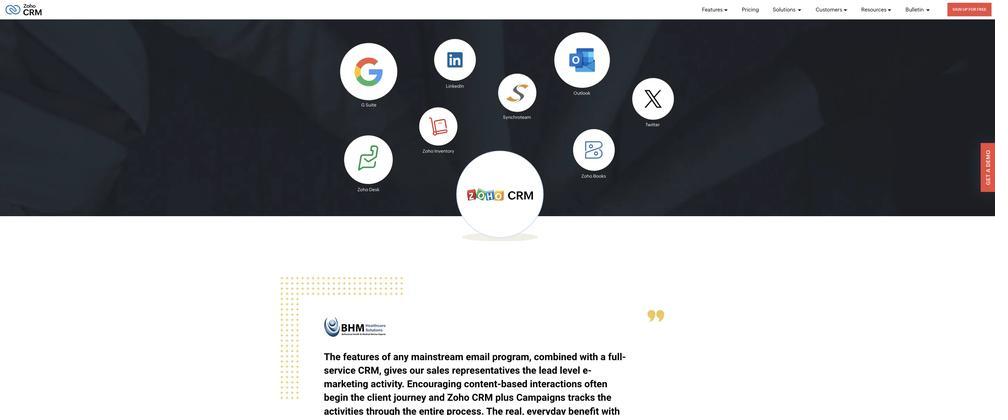 Task type: locate. For each thing, give the bounding box(es) containing it.
the up service
[[324, 351, 341, 363]]

sign up for free link
[[948, 3, 992, 16]]

get a demo link
[[981, 143, 995, 192]]

free
[[977, 7, 987, 11]]

demo
[[986, 150, 991, 167]]

service
[[324, 365, 356, 376]]

resources link
[[862, 0, 892, 19]]

process.
[[447, 406, 484, 415]]

e-
[[583, 365, 592, 376]]

interactions
[[530, 379, 582, 390]]

level
[[560, 365, 580, 376]]

the down "journey"
[[403, 406, 417, 415]]

everyday
[[527, 406, 566, 415]]

bulletin
[[906, 6, 925, 12]]

begin
[[324, 392, 348, 404]]

bulletin link
[[906, 0, 930, 19]]

full-
[[608, 351, 626, 363]]

crm
[[472, 392, 493, 404]]

and
[[429, 392, 445, 404]]

representatives
[[452, 365, 520, 376]]

combined
[[534, 351, 577, 363]]

entire
[[419, 406, 444, 415]]

the left lead
[[523, 365, 537, 376]]

solutions link
[[773, 0, 802, 19]]

0 horizontal spatial the
[[324, 351, 341, 363]]

the
[[523, 365, 537, 376], [351, 392, 365, 404], [598, 392, 612, 404], [403, 406, 417, 415]]

activity.
[[371, 379, 405, 390]]

the
[[324, 351, 341, 363], [486, 406, 503, 415]]

content-
[[464, 379, 501, 390]]

the features of any mainstream email program, combined with a full- service crm, gives our sales representatives the lead level e- marketing activity. encouraging content-based interactions often begin the client journey and zoho crm plus campaigns tracks the activities through the entire process. the real, everyday benefit 
[[324, 351, 626, 415]]

the down often
[[598, 392, 612, 404]]

the down plus
[[486, 406, 503, 415]]

1 vertical spatial the
[[486, 406, 503, 415]]

0 vertical spatial the
[[324, 351, 341, 363]]

with
[[580, 351, 598, 363]]

benefit
[[569, 406, 599, 415]]

get
[[986, 174, 991, 185]]



Task type: describe. For each thing, give the bounding box(es) containing it.
zoho crm logo image
[[5, 2, 42, 17]]

for
[[969, 7, 977, 11]]

based
[[501, 379, 528, 390]]

up
[[963, 7, 968, 11]]

program,
[[492, 351, 532, 363]]

sign
[[953, 7, 962, 11]]

real,
[[506, 406, 524, 415]]

plus
[[495, 392, 514, 404]]

campaigns
[[516, 392, 566, 404]]

sign up for free
[[953, 7, 987, 11]]

customers
[[816, 6, 842, 12]]

client
[[367, 392, 391, 404]]

the down marketing
[[351, 392, 365, 404]]

crm,
[[358, 365, 382, 376]]

solutions
[[773, 6, 797, 12]]

1 horizontal spatial the
[[486, 406, 503, 415]]

features
[[343, 351, 379, 363]]

a
[[601, 351, 606, 363]]

often
[[585, 379, 608, 390]]

journey
[[394, 392, 426, 404]]

mainstream
[[411, 351, 464, 363]]

of
[[382, 351, 391, 363]]

get a demo
[[986, 150, 991, 185]]

tracks
[[568, 392, 595, 404]]

sales
[[427, 365, 450, 376]]

a
[[986, 169, 991, 173]]

encouraging
[[407, 379, 462, 390]]

through
[[366, 406, 400, 415]]

features
[[702, 6, 723, 12]]

marketing
[[324, 379, 368, 390]]

lead
[[539, 365, 557, 376]]

gives
[[384, 365, 407, 376]]

our
[[410, 365, 424, 376]]

pricing
[[742, 6, 759, 12]]

resources
[[862, 6, 887, 12]]

any
[[393, 351, 409, 363]]

activities
[[324, 406, 364, 415]]

zoho
[[447, 392, 470, 404]]

email
[[466, 351, 490, 363]]

features link
[[702, 0, 728, 19]]

pricing link
[[742, 0, 759, 19]]



Task type: vqa. For each thing, say whether or not it's contained in the screenshot.
8. Will Anyone In My Organization Be Able To Install Or Uninstall An Extension?
no



